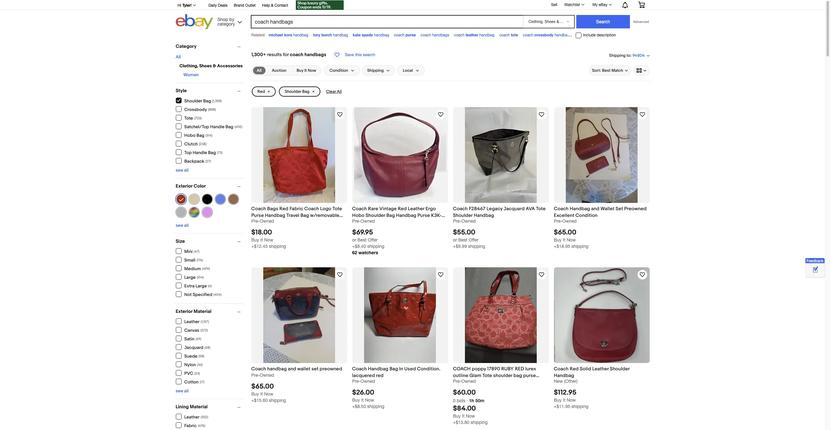 Task type: locate. For each thing, give the bounding box(es) containing it.
pre- up $26.00
[[353, 379, 361, 384]]

shipping inside the $69.95 or best offer +$8.40 shipping 62 watchers
[[368, 244, 385, 249]]

and
[[592, 206, 600, 212], [288, 366, 296, 373]]

shipping right +$12.45
[[269, 244, 286, 249]]

offer inside the $69.95 or best offer +$8.40 shipping 62 watchers
[[368, 238, 378, 243]]

exterior for exterior color
[[176, 183, 193, 189]]

0 vertical spatial all link
[[176, 54, 181, 60]]

0 vertical spatial jacquard
[[504, 206, 525, 212]]

3 see all from the top
[[176, 389, 189, 394]]

shoulder bag link
[[279, 87, 321, 97]]

now down $84.00
[[466, 414, 476, 419]]

62
[[353, 250, 358, 256]]

search
[[363, 52, 376, 57]]

1 vertical spatial and
[[288, 366, 296, 373]]

tyler
[[182, 3, 191, 8]]

watch coach poppy 17890 ruby red lurex outline glam tote shoulder bag purse handbag image
[[538, 271, 546, 279]]

1 horizontal spatial handle
[[210, 124, 225, 130]]

$65.00 up the +$15.60
[[252, 383, 274, 391]]

large left the (6)
[[196, 284, 207, 289]]

1 vertical spatial handbags
[[305, 52, 327, 58]]

advanced
[[634, 20, 650, 24]]

3 see all button from the top
[[176, 389, 189, 394]]

and inside the coach handbag and wallet set preowned pre-owned
[[288, 366, 296, 373]]

handbag inside kate spade handbag
[[374, 33, 390, 37]]

coach inside coach leather handbag
[[454, 33, 465, 37]]

owned up $69.95
[[361, 219, 375, 224]]

0 vertical spatial and
[[592, 206, 600, 212]]

description
[[597, 33, 616, 37]]

satchel/top
[[184, 124, 209, 130]]

purse inside coach bags red fabric coach logo tote purse handbag travel bag w/removable pouch
[[252, 213, 264, 219]]

shipping right +$11.95
[[572, 405, 589, 410]]

0 vertical spatial exterior
[[176, 183, 193, 189]]

leather (352)
[[184, 415, 208, 420]]

(314) up extra large (6)
[[197, 276, 204, 280]]

1 horizontal spatial handbags
[[433, 33, 450, 37]]

purse down shop by category 'banner' on the top
[[406, 33, 416, 37]]

buy down 1,300 + results for coach handbags
[[297, 68, 304, 73]]

this
[[356, 52, 362, 57]]

1 vertical spatial see
[[176, 223, 183, 228]]

coach left leather
[[454, 33, 465, 37]]

tote inside coach f28467 legacy jacquard ava tote shoulder handbag pre-owned
[[537, 206, 546, 212]]

2 purse from the left
[[418, 213, 430, 219]]

it for coach handbag bag in used condition. lacquered red
[[362, 398, 364, 403]]

coach poppy 17890 ruby red lurex outline glam tote shoulder bag purse handbag link
[[453, 366, 549, 386]]

0 horizontal spatial all
[[176, 54, 181, 60]]

or for $55.00
[[453, 238, 458, 243]]

material up (1,157)
[[194, 309, 212, 315]]

leather right solid
[[593, 366, 609, 373]]

coach handbag bag in used condition. lacquered red heading
[[353, 366, 441, 379]]

it inside $26.00 buy it now +$8.50 shipping
[[362, 398, 364, 403]]

exterior material
[[176, 309, 212, 315]]

coach inside coach rare vintage red leather ergo hobo shoulder bag handbag purse k3k- 9219
[[353, 206, 367, 212]]

see up exterior color
[[176, 168, 183, 173]]

buy for coach handbag and wallet set preowned excellent condition
[[554, 238, 562, 243]]

coach red solid leather shoulder handbag image
[[554, 268, 650, 364]]

2 see all from the top
[[176, 223, 189, 228]]

see for color
[[176, 223, 183, 228]]

+$9.99
[[453, 244, 467, 249]]

coach inside coach crossbody handbag
[[523, 33, 534, 37]]

none submit inside shop by category 'banner'
[[577, 15, 631, 28]]

buy inside $65.00 buy it now +$18.95 shipping
[[554, 238, 562, 243]]

1 vertical spatial see all button
[[176, 223, 189, 228]]

shipping inside $18.00 buy it now +$12.45 shipping
[[269, 244, 286, 249]]

pre- inside coach handbag bag in used condition. lacquered red pre-owned
[[353, 379, 361, 384]]

0 horizontal spatial &
[[213, 63, 216, 69]]

1 horizontal spatial fabric
[[290, 206, 303, 212]]

tote right ava
[[537, 206, 546, 212]]

pre-owned for $69.95
[[353, 219, 375, 224]]

1 vertical spatial (314)
[[197, 276, 204, 280]]

0 horizontal spatial purse
[[406, 33, 416, 37]]

handle up backpack (27)
[[193, 150, 207, 155]]

1 or from the left
[[353, 238, 357, 243]]

tory burch handbag
[[313, 33, 348, 37]]

clear all
[[326, 89, 342, 94]]

outlet
[[246, 3, 256, 8]]

jacquard inside coach f28467 legacy jacquard ava tote shoulder handbag pre-owned
[[504, 206, 525, 212]]

coach up new
[[554, 366, 569, 373]]

owned up $65.00 buy it now +$18.95 shipping
[[563, 219, 577, 224]]

handbag
[[570, 206, 591, 212], [265, 213, 286, 219], [396, 213, 417, 219], [474, 213, 495, 219], [368, 366, 389, 373], [554, 373, 575, 379]]

buy inside $26.00 buy it now +$8.50 shipping
[[353, 398, 360, 403]]

1 vertical spatial fabric
[[184, 423, 197, 429]]

it inside $65.00 buy it now +$18.95 shipping
[[563, 238, 566, 243]]

0 horizontal spatial and
[[288, 366, 296, 373]]

coach poppy 17890 ruby red lurex outline glam tote shoulder bag purse handbag image
[[465, 268, 537, 364]]

it inside $60.00 0 bids · 1h 50m $84.00 buy it now +$13.80 shipping
[[463, 414, 465, 419]]

shipping left to
[[610, 53, 626, 58]]

bag left "(602)"
[[226, 124, 234, 130]]

jacquard (68)
[[184, 345, 211, 351]]

1 vertical spatial &
[[213, 63, 216, 69]]

pre-owned
[[252, 219, 274, 224], [353, 219, 375, 224], [453, 379, 476, 384]]

purse down ergo
[[418, 213, 430, 219]]

0 horizontal spatial offer
[[368, 238, 378, 243]]

main content containing $18.00
[[249, 41, 653, 431]]

red link
[[252, 87, 276, 97]]

coach red solid leather shoulder handbag link
[[554, 366, 650, 379]]

coach left tote
[[500, 33, 510, 37]]

clothing,
[[180, 63, 198, 69]]

all for color
[[184, 223, 189, 228]]

handbag inside the coach handbag and wallet set preowned pre-owned
[[267, 366, 287, 373]]

best inside $55.00 or best offer +$9.99 shipping
[[459, 238, 468, 243]]

0 vertical spatial &
[[271, 3, 274, 8]]

purse
[[406, 33, 416, 37], [524, 373, 536, 379]]

0 horizontal spatial bag
[[514, 373, 523, 379]]

all up size
[[184, 223, 189, 228]]

see all down "cotton"
[[176, 389, 189, 394]]

all link
[[176, 54, 181, 60], [253, 67, 266, 74]]

(other)
[[565, 379, 578, 384]]

$65.00 inside $65.00 buy it now +$18.95 shipping
[[554, 229, 577, 237]]

buy inside "$112.95 buy it now +$11.95 shipping"
[[554, 398, 562, 403]]

shipping inside $55.00 or best offer +$9.99 shipping
[[469, 244, 486, 249]]

0 vertical spatial bag
[[587, 33, 593, 37]]

coach
[[252, 206, 266, 212], [305, 206, 319, 212], [353, 206, 367, 212], [453, 206, 468, 212], [554, 206, 569, 212], [252, 366, 266, 373], [353, 366, 367, 373], [554, 366, 569, 373]]

0 vertical spatial (314)
[[206, 133, 213, 138]]

2 see all button from the top
[[176, 223, 189, 228]]

1 see all from the top
[[176, 168, 189, 173]]

auction link
[[268, 67, 291, 74]]

now inside "$112.95 buy it now +$11.95 shipping"
[[567, 398, 576, 403]]

0 vertical spatial condition
[[330, 68, 348, 73]]

1 horizontal spatial and
[[592, 206, 600, 212]]

handbag down bags at the left of the page
[[265, 213, 286, 219]]

1 horizontal spatial shipping
[[610, 53, 626, 58]]

0 vertical spatial see all
[[176, 168, 189, 173]]

pre-owned up $18.00
[[252, 219, 274, 224]]

it up shoulder bag "link"
[[305, 68, 307, 73]]

fabric inside coach bags red fabric coach logo tote purse handbag travel bag w/removable pouch
[[290, 206, 303, 212]]

coach handbag and wallet set preowned image
[[264, 268, 335, 364]]

coach left the logo at the top
[[305, 206, 319, 212]]

all link down category on the left of page
[[176, 54, 181, 60]]

now down $26.00
[[365, 398, 375, 403]]

shoulder
[[285, 89, 302, 94], [184, 98, 202, 104], [366, 213, 386, 219], [453, 213, 473, 219], [611, 366, 630, 373]]

coach poppy 17890 ruby red lurex outline glam tote shoulder bag purse handbag heading
[[453, 366, 540, 386]]

1 vertical spatial all link
[[253, 67, 266, 74]]

& right "shoes"
[[213, 63, 216, 69]]

2 exterior from the top
[[176, 309, 193, 315]]

0 vertical spatial see
[[176, 168, 183, 173]]

top handle bag (73)
[[184, 150, 223, 155]]

$69.95 or best offer +$8.40 shipping 62 watchers
[[353, 229, 385, 256]]

shoulder bag
[[285, 89, 310, 94]]

and inside "coach handbag and wallet set preowned excellent condition pre-owned"
[[592, 206, 600, 212]]

handbag right kors
[[294, 33, 309, 37]]

shipping right the +$15.60
[[269, 398, 286, 404]]

handbag down outline
[[453, 380, 473, 386]]

coach inside coach tote
[[500, 33, 510, 37]]

1 vertical spatial see all
[[176, 223, 189, 228]]

0 horizontal spatial shipping
[[368, 68, 384, 73]]

2 horizontal spatial all
[[337, 89, 342, 94]]

all down 1,300
[[257, 68, 262, 73]]

coach inside coach purse
[[394, 33, 405, 37]]

1 vertical spatial condition
[[576, 213, 598, 219]]

1 vertical spatial jacquard
[[184, 345, 204, 351]]

1 vertical spatial $65.00
[[252, 383, 274, 391]]

hobo up clutch
[[184, 133, 196, 138]]

owned inside the coach handbag and wallet set preowned pre-owned
[[260, 373, 274, 378]]

purse down lurex
[[524, 373, 536, 379]]

1 purse from the left
[[252, 213, 264, 219]]

now for coach red solid leather shoulder handbag
[[567, 398, 576, 403]]

None submit
[[577, 15, 631, 28]]

not
[[184, 292, 192, 298]]

0 vertical spatial hobo
[[184, 133, 196, 138]]

0 horizontal spatial best
[[358, 238, 367, 243]]

now down $18.00
[[264, 238, 274, 243]]

coach for coach bags red fabric coach logo tote purse handbag travel bag w/removable pouch
[[252, 206, 266, 212]]

0 vertical spatial material
[[194, 309, 212, 315]]

3 all from the top
[[184, 389, 189, 394]]

0 vertical spatial shipping
[[610, 53, 626, 58]]

account navigation
[[174, 0, 650, 11]]

best up the +$9.99
[[459, 238, 468, 243]]

coach inside coach red solid leather shoulder handbag new (other)
[[554, 366, 569, 373]]

or inside $55.00 or best offer +$9.99 shipping
[[453, 238, 458, 243]]

0 vertical spatial fabric
[[290, 206, 303, 212]]

offer down $55.00
[[469, 238, 479, 243]]

1 vertical spatial shipping
[[368, 68, 384, 73]]

1 horizontal spatial (314)
[[206, 133, 213, 138]]

now inside $26.00 buy it now +$8.50 shipping
[[365, 398, 375, 403]]

buy up the +$15.60
[[252, 392, 259, 397]]

see all for color
[[176, 223, 189, 228]]

pre-owned for $60.00
[[453, 379, 476, 384]]

& right help at the left top
[[271, 3, 274, 8]]

2 see from the top
[[176, 223, 183, 228]]

bag left the description
[[587, 33, 593, 37]]

bag down red
[[514, 373, 523, 379]]

3 see from the top
[[176, 389, 183, 394]]

top
[[184, 150, 192, 155]]

handbag inside "coach handbag and wallet set preowned excellent condition pre-owned"
[[570, 206, 591, 212]]

0 horizontal spatial hobo
[[184, 133, 196, 138]]

shipping inside $65.00 buy it now +$18.95 shipping
[[572, 244, 589, 249]]

leather left ergo
[[408, 206, 425, 212]]

material up leather (352)
[[190, 404, 208, 411]]

condition
[[330, 68, 348, 73], [576, 213, 598, 219]]

bag right travel
[[301, 213, 309, 219]]

coach inside coach f28467 legacy jacquard ava tote shoulder handbag pre-owned
[[453, 206, 468, 212]]

coach red solid leather shoulder handbag new (other)
[[554, 366, 630, 384]]

1 horizontal spatial hobo
[[353, 213, 365, 219]]

handbag down "vintage"
[[396, 213, 417, 219]]

2 all from the top
[[184, 223, 189, 228]]

handbag inside coach bags red fabric coach logo tote purse handbag travel bag w/removable pouch
[[265, 213, 286, 219]]

bids
[[457, 399, 466, 404]]

best up '+$8.40'
[[358, 238, 367, 243]]

coach leather handbag
[[454, 33, 495, 37]]

shipping
[[610, 53, 626, 58], [368, 68, 384, 73]]

2 horizontal spatial best
[[603, 68, 611, 73]]

offer down $69.95
[[368, 238, 378, 243]]

see up lining
[[176, 389, 183, 394]]

1 horizontal spatial $65.00
[[554, 229, 577, 237]]

offer inside $55.00 or best offer +$9.99 shipping
[[469, 238, 479, 243]]

jacquard left ava
[[504, 206, 525, 212]]

handbag inside coach crossbody handbag
[[555, 33, 570, 37]]

2 vertical spatial see all button
[[176, 389, 189, 394]]

1 horizontal spatial purse
[[418, 213, 430, 219]]

coach handbag and wallet set preowned heading
[[252, 366, 342, 373]]

buy up +$11.95
[[554, 398, 562, 403]]

0 horizontal spatial purse
[[252, 213, 264, 219]]

0 vertical spatial handle
[[210, 124, 225, 130]]

1 vertical spatial material
[[190, 404, 208, 411]]

satin (69)
[[184, 337, 201, 342]]

pre-owned for $18.00
[[252, 219, 274, 224]]

1 horizontal spatial pre-owned
[[353, 219, 375, 224]]

shipping inside $26.00 buy it now +$8.50 shipping
[[368, 405, 385, 410]]

buy for coach handbag and wallet set preowned
[[252, 392, 259, 397]]

handbag inside michael kors handbag
[[294, 33, 309, 37]]

1 offer from the left
[[368, 238, 378, 243]]

0 vertical spatial $65.00
[[554, 229, 577, 237]]

see all down backpack
[[176, 168, 189, 173]]

0 horizontal spatial pre-owned
[[252, 219, 274, 224]]

now inside $18.00 buy it now +$12.45 shipping
[[264, 238, 274, 243]]

(47)
[[194, 250, 200, 254]]

shipping inside shipping dropdown button
[[368, 68, 384, 73]]

1 vertical spatial all
[[257, 68, 262, 73]]

all
[[184, 168, 189, 173], [184, 223, 189, 228], [184, 389, 189, 394]]

now up shoulder bag "link"
[[308, 68, 316, 73]]

handbag inside tory burch handbag
[[333, 33, 348, 37]]

buy inside $18.00 buy it now +$12.45 shipping
[[252, 238, 259, 243]]

coach left the description
[[575, 33, 586, 37]]

shipping right the +$9.99
[[469, 244, 486, 249]]

tote inside coach bags red fabric coach logo tote purse handbag travel bag w/removable pouch
[[333, 206, 342, 212]]

related:
[[252, 33, 266, 37]]

2 horizontal spatial pre-owned
[[453, 379, 476, 384]]

shoes
[[199, 63, 212, 69]]

50m
[[476, 398, 485, 404]]

handbag inside coach f28467 legacy jacquard ava tote shoulder handbag pre-owned
[[474, 213, 495, 219]]

coach
[[394, 33, 405, 37], [421, 33, 432, 37], [454, 33, 465, 37], [500, 33, 510, 37], [523, 33, 534, 37], [575, 33, 586, 37], [290, 52, 304, 58]]

owned up $55.00
[[462, 219, 476, 224]]

or inside the $69.95 or best offer +$8.40 shipping 62 watchers
[[353, 238, 357, 243]]

$18.00
[[252, 229, 272, 237]]

or
[[353, 238, 357, 243], [453, 238, 458, 243]]

(314)
[[206, 133, 213, 138], [197, 276, 204, 280]]

shipping for coach handbag and wallet set preowned excellent condition
[[572, 244, 589, 249]]

0 horizontal spatial handle
[[193, 150, 207, 155]]

now inside $65.00 buy it now +$15.60 shipping
[[264, 392, 274, 397]]

buy inside $65.00 buy it now +$15.60 shipping
[[252, 392, 259, 397]]

0 horizontal spatial condition
[[330, 68, 348, 73]]

2 vertical spatial see all
[[176, 389, 189, 394]]

handle for satchel/top
[[210, 124, 225, 130]]

shoulder bag (1,358)
[[184, 98, 222, 104]]

it inside "$112.95 buy it now +$11.95 shipping"
[[563, 398, 566, 403]]

handbag inside coach leather handbag
[[480, 33, 495, 37]]

buy up +$12.45
[[252, 238, 259, 243]]

coach for handbags
[[421, 33, 432, 37]]

red
[[515, 366, 525, 373]]

0 horizontal spatial all link
[[176, 54, 181, 60]]

coach right tote
[[523, 33, 534, 37]]

$65.00 inside $65.00 buy it now +$15.60 shipping
[[252, 383, 274, 391]]

handbag right burch
[[333, 33, 348, 37]]

shipping inside "$112.95 buy it now +$11.95 shipping"
[[572, 405, 589, 410]]

see all button down "cotton"
[[176, 389, 189, 394]]

red left solid
[[570, 366, 579, 373]]

0 horizontal spatial fabric
[[184, 423, 197, 429]]

handbag for crossbody
[[555, 33, 570, 37]]

1 horizontal spatial bag
[[587, 33, 593, 37]]

shop
[[218, 17, 228, 22]]

1 vertical spatial exterior
[[176, 309, 193, 315]]

0 horizontal spatial $65.00
[[252, 383, 274, 391]]

set
[[312, 366, 319, 373]]

coach for purse
[[394, 33, 405, 37]]

shipping inside $65.00 buy it now +$15.60 shipping
[[269, 398, 286, 404]]

handbag inside coach red solid leather shoulder handbag new (other)
[[554, 373, 575, 379]]

shipping right +$8.50
[[368, 405, 385, 410]]

not specified (404)
[[184, 292, 222, 298]]

0 horizontal spatial or
[[353, 238, 357, 243]]

handbag right spade
[[374, 33, 390, 37]]

sort: best match button
[[590, 65, 632, 76]]

$69.95
[[353, 229, 373, 237]]

all right clear
[[337, 89, 342, 94]]

shop by category banner
[[174, 0, 650, 31]]

now inside $65.00 buy it now +$18.95 shipping
[[567, 238, 576, 243]]

$55.00 or best offer +$9.99 shipping
[[453, 229, 486, 249]]

women
[[184, 72, 199, 78]]

shipping inside $60.00 0 bids · 1h 50m $84.00 buy it now +$13.80 shipping
[[471, 421, 488, 426]]

1 horizontal spatial best
[[459, 238, 468, 243]]

now for coach bags red fabric coach logo tote purse handbag travel bag w/removable pouch
[[264, 238, 274, 243]]

exterior left color
[[176, 183, 193, 189]]

purse inside coach poppy 17890 ruby red lurex outline glam tote shoulder bag purse handbag
[[524, 373, 536, 379]]

bag
[[303, 89, 310, 94], [203, 98, 211, 104], [226, 124, 234, 130], [197, 133, 205, 138], [208, 150, 216, 155], [301, 213, 309, 219], [387, 213, 395, 219], [390, 366, 398, 373]]

0 vertical spatial see all button
[[176, 168, 189, 173]]

set
[[616, 206, 624, 212]]

(58)
[[199, 354, 205, 359]]

1 horizontal spatial &
[[271, 3, 274, 8]]

all for material
[[184, 389, 189, 394]]

0 vertical spatial all
[[184, 168, 189, 173]]

&
[[271, 3, 274, 8], [213, 63, 216, 69]]

2 offer from the left
[[469, 238, 479, 243]]

1 exterior from the top
[[176, 183, 193, 189]]

pre- up $55.00
[[453, 219, 462, 224]]

shoulder inside coach red solid leather shoulder handbag new (other)
[[611, 366, 630, 373]]

canvas (272)
[[184, 328, 208, 333]]

1 horizontal spatial purse
[[524, 373, 536, 379]]

see all button down backpack
[[176, 168, 189, 173]]

1 horizontal spatial or
[[453, 238, 458, 243]]

coach handbag bag in used condition. lacquered red pre-owned
[[353, 366, 441, 384]]

0 horizontal spatial (314)
[[197, 276, 204, 280]]

hobo inside coach rare vintage red leather ergo hobo shoulder bag handbag purse k3k- 9219
[[353, 213, 365, 219]]

coach down search for anything text field
[[394, 33, 405, 37]]

coach for bag
[[575, 33, 586, 37]]

coach left f28467
[[453, 206, 468, 212]]

coach handbag bag in used condition. lacquered red image
[[365, 268, 436, 364]]

red
[[376, 373, 384, 379]]

2 vertical spatial see
[[176, 389, 183, 394]]

now up +$18.95
[[567, 238, 576, 243]]

your shopping cart image
[[638, 2, 646, 8]]

buy up +$18.95
[[554, 238, 562, 243]]

1 horizontal spatial condition
[[576, 213, 598, 219]]

ergo
[[426, 206, 436, 212]]

1 vertical spatial purse
[[524, 373, 536, 379]]

jacquard
[[504, 206, 525, 212], [184, 345, 204, 351]]

shipping inside "shipping to : 94804"
[[610, 53, 626, 58]]

tote down 17890 at the bottom right
[[483, 373, 493, 379]]

(314) inside hobo bag (314)
[[206, 133, 213, 138]]

1 vertical spatial hobo
[[353, 213, 365, 219]]

tote inside coach poppy 17890 ruby red lurex outline glam tote shoulder bag purse handbag
[[483, 373, 493, 379]]

condition inside 'dropdown button'
[[330, 68, 348, 73]]

large up extra on the bottom
[[184, 275, 196, 280]]

bag inside coach rare vintage red leather ergo hobo shoulder bag handbag purse k3k- 9219
[[387, 213, 395, 219]]

category
[[176, 43, 197, 50]]

shipping up watchers
[[368, 244, 385, 249]]

large (314)
[[184, 275, 204, 280]]

coach for crossbody
[[523, 33, 534, 37]]

(69)
[[196, 337, 201, 341]]

shop by category button
[[215, 14, 244, 28]]

(272)
[[201, 329, 208, 333]]

(73)
[[217, 151, 223, 155]]

pre-owned up $60.00
[[453, 379, 476, 384]]

leather inside coach red solid leather shoulder handbag new (other)
[[593, 366, 609, 373]]

1 horizontal spatial jacquard
[[504, 206, 525, 212]]

handbag for burch
[[333, 33, 348, 37]]

coach rare vintage red leather ergo hobo shoulder bag handbag purse k3k-9219 image
[[354, 107, 446, 203]]

it for coach handbag and wallet set preowned excellent condition
[[563, 238, 566, 243]]

bag down "vintage"
[[387, 213, 395, 219]]

coach inside "coach handbag and wallet set preowned excellent condition pre-owned"
[[554, 206, 569, 212]]

coach for coach handbag and wallet set preowned pre-owned
[[252, 366, 266, 373]]

shipping right +$18.95
[[572, 244, 589, 249]]

shipping right +$13.80
[[471, 421, 488, 426]]

2 or from the left
[[453, 238, 458, 243]]

coach inside the coach handbag and wallet set preowned pre-owned
[[252, 366, 266, 373]]

handbag up red
[[368, 366, 389, 373]]

best
[[603, 68, 611, 73], [358, 238, 367, 243], [459, 238, 468, 243]]

shipping for coach bags red fabric coach logo tote purse handbag travel bag w/removable pouch
[[269, 244, 286, 249]]

coach inside coach handbag bag in used condition. lacquered red pre-owned
[[353, 366, 367, 373]]

(314) down satchel/top handle bag (602)
[[206, 133, 213, 138]]

handbag up $112.95
[[554, 373, 575, 379]]

handbag right leather
[[480, 33, 495, 37]]

coach for coach handbag bag in used condition. lacquered red pre-owned
[[353, 366, 367, 373]]

sort:
[[593, 68, 602, 73]]

handbag for spade
[[374, 33, 390, 37]]

1 vertical spatial all
[[184, 223, 189, 228]]

coach up excellent in the right of the page
[[554, 206, 569, 212]]

handbag inside coach poppy 17890 ruby red lurex outline glam tote shoulder bag purse handbag
[[453, 380, 473, 386]]

coach handbag and wallet set preowned excellent condition image
[[566, 107, 638, 203]]

1 all from the top
[[184, 168, 189, 173]]

tote right the logo at the top
[[333, 206, 342, 212]]

now up the +$15.60
[[264, 392, 274, 397]]

$112.95
[[554, 389, 577, 398]]

it inside $18.00 buy it now +$12.45 shipping
[[261, 238, 263, 243]]

1 horizontal spatial all
[[257, 68, 262, 73]]

1 vertical spatial bag
[[514, 373, 523, 379]]

1 horizontal spatial offer
[[469, 238, 479, 243]]

2 vertical spatial all
[[184, 389, 189, 394]]

pre- inside "coach handbag and wallet set preowned excellent condition pre-owned"
[[554, 219, 563, 224]]

it up +$8.50
[[362, 398, 364, 403]]

to
[[627, 53, 631, 58]]

tote
[[184, 115, 193, 121], [333, 206, 342, 212], [537, 206, 546, 212], [483, 373, 493, 379]]

it inside $65.00 buy it now +$15.60 shipping
[[261, 392, 263, 397]]

1 vertical spatial handle
[[193, 150, 207, 155]]

1 see all button from the top
[[176, 168, 189, 173]]

coach right coach purse at top
[[421, 33, 432, 37]]

pre- up $65.00 buy it now +$15.60 shipping
[[252, 373, 260, 378]]

best inside the $69.95 or best offer +$8.40 shipping 62 watchers
[[358, 238, 367, 243]]

1 see from the top
[[176, 168, 183, 173]]

main content
[[249, 41, 653, 431]]

purse up pouch
[[252, 213, 264, 219]]

red right bags at the left of the page
[[280, 206, 289, 212]]

it for coach red solid leather shoulder handbag
[[563, 398, 566, 403]]

coach up lacquered at the left bottom of the page
[[353, 366, 367, 373]]

tote
[[511, 33, 519, 37]]

+$13.80
[[453, 421, 470, 426]]

accessories
[[217, 63, 243, 69]]

exterior up leather (1,157)
[[176, 309, 193, 315]]



Task type: vqa. For each thing, say whether or not it's contained in the screenshot.
"past month"
no



Task type: describe. For each thing, give the bounding box(es) containing it.
coach for coach f28467 legacy jacquard ava tote shoulder handbag pre-owned
[[453, 206, 468, 212]]

specified
[[193, 292, 212, 298]]

+
[[263, 52, 266, 58]]

·
[[467, 399, 468, 404]]

michael kors handbag
[[269, 33, 309, 37]]

pre- up $69.95
[[353, 219, 361, 224]]

satchel/top handle bag (602)
[[184, 124, 243, 130]]

poppy
[[472, 366, 487, 373]]

now for coach handbag and wallet set preowned
[[264, 392, 274, 397]]

best for $69.95
[[358, 238, 367, 243]]

pvc (23)
[[184, 371, 200, 376]]

see all button for color
[[176, 223, 189, 228]]

red inside coach rare vintage red leather ergo hobo shoulder bag handbag purse k3k- 9219
[[398, 206, 407, 212]]

clutch (238)
[[184, 141, 207, 147]]

watchers
[[359, 250, 378, 256]]

tote left (723)
[[184, 115, 193, 121]]

shoulder inside "link"
[[285, 89, 302, 94]]

pre- inside coach f28467 legacy jacquard ava tote shoulder handbag pre-owned
[[453, 219, 462, 224]]

lining
[[176, 404, 189, 411]]

coach handbag and wallet set preowned excellent condition pre-owned
[[554, 206, 647, 224]]

1 vertical spatial large
[[196, 284, 207, 289]]

watch coach f28467 legacy jacquard ava tote shoulder handbag image
[[538, 111, 546, 119]]

coach bags red fabric coach logo tote purse handbag travel bag w/removable pouch link
[[252, 206, 347, 226]]

buy for coach bags red fabric coach logo tote purse handbag travel bag w/removable pouch
[[252, 238, 259, 243]]

advanced link
[[631, 15, 650, 28]]

pvc
[[184, 371, 193, 376]]

!
[[191, 3, 192, 8]]

+$11.95
[[554, 405, 571, 410]]

ruby
[[502, 366, 514, 373]]

(888)
[[208, 107, 216, 112]]

94804
[[633, 53, 645, 58]]

w/removable
[[311, 213, 340, 219]]

listing options selector. gallery view selected. image
[[637, 68, 647, 73]]

buy inside $60.00 0 bids · 1h 50m $84.00 buy it now +$13.80 shipping
[[453, 414, 461, 419]]

(17)
[[200, 380, 205, 384]]

brand
[[234, 3, 244, 8]]

shipping for coach handbag bag in used condition. lacquered red
[[368, 405, 385, 410]]

0 vertical spatial all
[[176, 54, 181, 60]]

hi
[[178, 3, 181, 8]]

see all for material
[[176, 389, 189, 394]]

Search for anything text field
[[252, 16, 522, 28]]

watch coach handbag and wallet set preowned excellent condition image
[[639, 111, 647, 119]]

logo
[[320, 206, 332, 212]]

exterior color
[[176, 183, 206, 189]]

condition inside "coach handbag and wallet set preowned excellent condition pre-owned"
[[576, 213, 598, 219]]

bag up (238)
[[197, 133, 205, 138]]

(602)
[[235, 125, 243, 129]]

lurex
[[526, 366, 537, 373]]

$26.00 buy it now +$8.50 shipping
[[353, 389, 385, 410]]

coach bags red fabric coach logo tote purse handbag travel bag w/removable pouch image
[[264, 107, 335, 203]]

coach for coach rare vintage red leather ergo hobo shoulder bag handbag purse k3k- 9219
[[353, 206, 367, 212]]

$112.95 buy it now +$11.95 shipping
[[554, 389, 589, 410]]

watch coach handbag and wallet set preowned image
[[336, 271, 344, 279]]

include
[[584, 33, 596, 37]]

bag left (1,358)
[[203, 98, 211, 104]]

$60.00 0 bids · 1h 50m $84.00 buy it now +$13.80 shipping
[[453, 389, 488, 426]]

best for $55.00
[[459, 238, 468, 243]]

2 vertical spatial all
[[337, 89, 342, 94]]

satin
[[184, 337, 195, 342]]

coach handbag and wallet set preowned pre-owned
[[252, 366, 342, 378]]

watch coach red solid leather shoulder handbag image
[[639, 271, 647, 279]]

shipping for shipping
[[368, 68, 384, 73]]

shop by category
[[218, 17, 235, 26]]

(314) inside large (314)
[[197, 276, 204, 280]]

best inside the sort: best match dropdown button
[[603, 68, 611, 73]]

red down "all" text box
[[258, 89, 265, 94]]

it for coach bags red fabric coach logo tote purse handbag travel bag w/removable pouch
[[261, 238, 263, 243]]

coach red solid leather shoulder handbag heading
[[554, 366, 630, 379]]

watch coach bags red fabric coach logo tote purse handbag travel bag w/removable pouch image
[[336, 111, 344, 119]]

lining material button
[[176, 404, 244, 411]]

coach for leather
[[454, 33, 465, 37]]

buy for coach handbag bag in used condition. lacquered red
[[353, 398, 360, 403]]

medium (499)
[[184, 266, 210, 272]]

see all button for material
[[176, 389, 189, 394]]

offer for $69.95
[[368, 238, 378, 243]]

crossbody
[[184, 107, 207, 112]]

shipping for coach red solid leather shoulder handbag
[[572, 405, 589, 410]]

1,300
[[252, 52, 263, 58]]

get the coupon image
[[296, 0, 344, 10]]

local
[[403, 68, 413, 73]]

sort: best match
[[593, 68, 624, 73]]

bag inside shoulder bag "link"
[[303, 89, 310, 94]]

handbag inside coach handbag bag in used condition. lacquered red pre-owned
[[368, 366, 389, 373]]

extra
[[184, 284, 195, 289]]

offer for $55.00
[[469, 238, 479, 243]]

ava
[[526, 206, 535, 212]]

pre- up $18.00
[[252, 219, 260, 224]]

All selected text field
[[257, 68, 262, 73]]

new
[[554, 379, 563, 384]]

& inside account navigation
[[271, 3, 274, 8]]

1h
[[469, 398, 475, 404]]

(68)
[[205, 346, 211, 350]]

(723)
[[194, 116, 202, 120]]

coach f28467 legacy jacquard ava tote shoulder handbag heading
[[453, 206, 546, 219]]

handle for top
[[193, 150, 207, 155]]

coach rare vintage red leather ergo hobo shoulder bag handbag purse k3k- 9219
[[353, 206, 442, 226]]

suede
[[184, 354, 198, 359]]

condition button
[[324, 65, 360, 76]]

owned up $18.00
[[260, 219, 274, 224]]

0 vertical spatial purse
[[406, 33, 416, 37]]

shoulder inside coach rare vintage red leather ergo hobo shoulder bag handbag purse k3k- 9219
[[366, 213, 386, 219]]

now for coach handbag and wallet set preowned excellent condition
[[567, 238, 576, 243]]

red inside coach bags red fabric coach logo tote purse handbag travel bag w/removable pouch
[[280, 206, 289, 212]]

0 vertical spatial large
[[184, 275, 196, 280]]

owned up $60.00
[[462, 379, 476, 384]]

help & contact link
[[262, 2, 288, 9]]

handbag for kors
[[294, 33, 309, 37]]

handbag for leather
[[480, 33, 495, 37]]

and for wallet
[[592, 206, 600, 212]]

shipping for coach f28467 legacy jacquard ava tote shoulder handbag
[[469, 244, 486, 249]]

$65.00 for pre-
[[252, 383, 274, 391]]

contact
[[275, 3, 288, 8]]

$60.00
[[453, 389, 476, 398]]

owned inside "coach handbag and wallet set preowned excellent condition pre-owned"
[[563, 219, 577, 224]]

nylon
[[184, 362, 196, 368]]

now inside $60.00 0 bids · 1h 50m $84.00 buy it now +$13.80 shipping
[[466, 414, 476, 419]]

owned inside coach handbag bag in used condition. lacquered red pre-owned
[[361, 379, 375, 384]]

see for material
[[176, 389, 183, 394]]

bag inside coach poppy 17890 ruby red lurex outline glam tote shoulder bag purse handbag
[[514, 373, 523, 379]]

burch
[[322, 33, 332, 37]]

or for $69.95
[[353, 238, 357, 243]]

owned inside coach f28467 legacy jacquard ava tote shoulder handbag pre-owned
[[462, 219, 476, 224]]

coach right for
[[290, 52, 304, 58]]

material for lining material
[[190, 404, 208, 411]]

coach bags red fabric coach logo tote purse handbag travel bag w/removable pouch heading
[[252, 206, 343, 226]]

extra large (6)
[[184, 284, 212, 289]]

(238)
[[199, 142, 207, 146]]

leather up canvas
[[184, 319, 200, 325]]

shoulder inside coach f28467 legacy jacquard ava tote shoulder handbag pre-owned
[[453, 213, 473, 219]]

coach purse
[[394, 33, 416, 37]]

crossbody (888)
[[184, 107, 216, 112]]

hobo bag (314)
[[184, 133, 213, 138]]

coach for coach red solid leather shoulder handbag new (other)
[[554, 366, 569, 373]]

coach handbags link
[[421, 33, 450, 37]]

coach handbag and wallet set preowned excellent condition heading
[[554, 206, 647, 219]]

and for wallet
[[288, 366, 296, 373]]

backpack
[[184, 159, 204, 164]]

leather (1,157)
[[184, 319, 209, 325]]

bag left (73) in the left of the page
[[208, 150, 216, 155]]

now for coach handbag bag in used condition. lacquered red
[[365, 398, 375, 403]]

style
[[176, 88, 187, 94]]

$65.00 buy it now +$15.60 shipping
[[252, 383, 286, 404]]

my ebay
[[593, 3, 608, 7]]

bags
[[267, 206, 279, 212]]

red inside coach red solid leather shoulder handbag new (other)
[[570, 366, 579, 373]]

coach rare vintage red leather ergo hobo shoulder bag handbag purse k3k- 9219 heading
[[353, 206, 446, 226]]

+$15.60
[[252, 398, 268, 404]]

(27)
[[206, 159, 211, 163]]

exterior color button
[[176, 183, 244, 189]]

coach rare vintage red leather ergo hobo shoulder bag handbag purse k3k- 9219 link
[[353, 206, 448, 226]]

tory
[[313, 33, 321, 37]]

coach for tote
[[500, 33, 510, 37]]

pre- inside the coach handbag and wallet set preowned pre-owned
[[252, 373, 260, 378]]

help
[[262, 3, 270, 8]]

shipping for coach handbag and wallet set preowned
[[269, 398, 286, 404]]

save
[[345, 52, 354, 57]]

bag inside coach handbag bag in used condition. lacquered red pre-owned
[[390, 366, 398, 373]]

coach f28467 legacy jacquard ava tote shoulder handbag image
[[465, 107, 537, 203]]

my ebay link
[[590, 1, 615, 9]]

leather inside coach rare vintage red leather ergo hobo shoulder bag handbag purse k3k- 9219
[[408, 206, 425, 212]]

category
[[218, 21, 235, 26]]

1 horizontal spatial all link
[[253, 67, 266, 74]]

watch coach handbag bag in used condition. lacquered red image
[[437, 271, 445, 279]]

kate
[[353, 33, 361, 37]]

kate spade handbag
[[353, 33, 390, 37]]

coach for coach handbag and wallet set preowned excellent condition pre-owned
[[554, 206, 569, 212]]

for
[[283, 52, 289, 58]]

crossbody
[[535, 33, 554, 37]]

bag inside coach bags red fabric coach logo tote purse handbag travel bag w/removable pouch
[[301, 213, 309, 219]]

shipping for shipping to : 94804
[[610, 53, 626, 58]]

pouch
[[252, 219, 266, 226]]

it for coach handbag and wallet set preowned
[[261, 392, 263, 397]]

$65.00 for excellent
[[554, 229, 577, 237]]

clothing, shoes & accessories
[[180, 63, 243, 69]]

clutch
[[184, 141, 198, 147]]

0 horizontal spatial jacquard
[[184, 345, 204, 351]]

buy for coach red solid leather shoulder handbag
[[554, 398, 562, 403]]

watch coach rare vintage red leather ergo hobo shoulder bag handbag purse k3k-9219 image
[[437, 111, 445, 119]]

pre- down coach
[[453, 379, 462, 384]]

purse inside coach rare vintage red leather ergo hobo shoulder bag handbag purse k3k- 9219
[[418, 213, 430, 219]]

material for exterior material
[[194, 309, 212, 315]]

preowned
[[625, 206, 647, 212]]

handbag inside coach rare vintage red leather ergo hobo shoulder bag handbag purse k3k- 9219
[[396, 213, 417, 219]]

exterior for exterior material
[[176, 309, 193, 315]]

outline
[[453, 373, 469, 379]]

leather up fabric (476)
[[184, 415, 200, 420]]

vintage
[[380, 206, 397, 212]]

0 horizontal spatial handbags
[[305, 52, 327, 58]]

spade
[[362, 33, 373, 37]]

0 vertical spatial handbags
[[433, 33, 450, 37]]

(1,157)
[[201, 320, 209, 324]]



